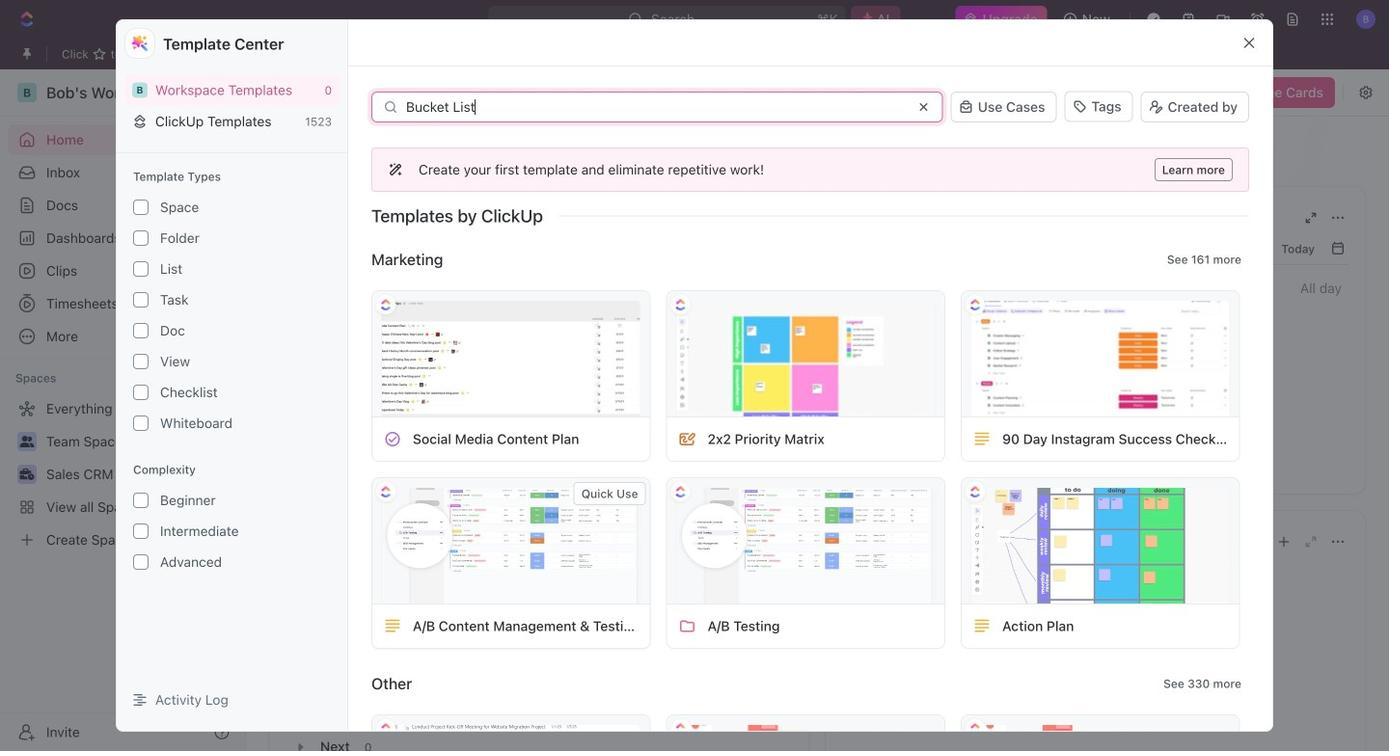 Task type: describe. For each thing, give the bounding box(es) containing it.
bob's workspace, , element
[[132, 82, 148, 98]]

Search templates... text field
[[406, 99, 905, 115]]

tree inside sidebar navigation
[[8, 394, 237, 556]]

sidebar navigation
[[0, 69, 246, 752]]

folder template image
[[679, 618, 696, 635]]



Task type: locate. For each thing, give the bounding box(es) containing it.
1 horizontal spatial list template image
[[974, 431, 991, 448]]

0 vertical spatial list template image
[[974, 431, 991, 448]]

None checkbox
[[133, 200, 149, 215], [133, 262, 149, 277], [133, 292, 149, 308], [133, 385, 149, 401], [133, 493, 149, 509], [133, 524, 149, 540], [133, 200, 149, 215], [133, 262, 149, 277], [133, 292, 149, 308], [133, 385, 149, 401], [133, 493, 149, 509], [133, 524, 149, 540]]

tree
[[8, 394, 237, 556]]

0 horizontal spatial list template image
[[384, 618, 401, 635]]

list template image
[[974, 618, 991, 635]]

list template element
[[974, 431, 991, 448], [384, 618, 401, 635], [974, 618, 991, 635]]

whiteboard template element
[[679, 431, 696, 448]]

list template image
[[974, 431, 991, 448], [384, 618, 401, 635]]

task template image
[[384, 431, 401, 448]]

task template element
[[384, 431, 401, 448]]

folder template element
[[679, 618, 696, 635]]

None checkbox
[[133, 231, 149, 246], [133, 323, 149, 339], [133, 354, 149, 370], [133, 416, 149, 431], [133, 555, 149, 570], [133, 231, 149, 246], [133, 323, 149, 339], [133, 354, 149, 370], [133, 416, 149, 431], [133, 555, 149, 570]]

1 vertical spatial list template image
[[384, 618, 401, 635]]

whiteboard template image
[[679, 431, 696, 448]]

tab list
[[289, 558, 790, 605]]



Task type: vqa. For each thing, say whether or not it's contained in the screenshot.
Task template "element"
yes



